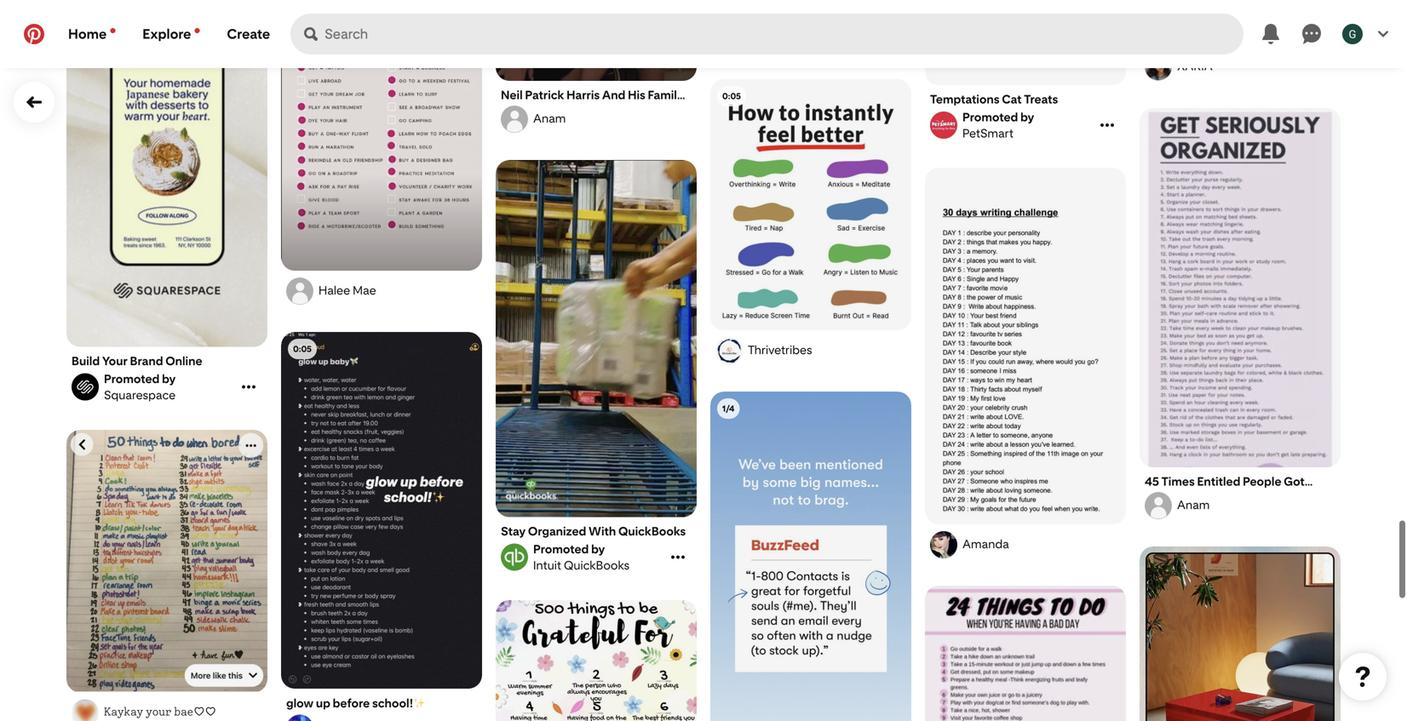 Task type: vqa. For each thing, say whether or not it's contained in the screenshot.
the leftmost Anam link
yes



Task type: locate. For each thing, give the bounding box(es) containing it.
xaria
[[1178, 59, 1213, 73]]

1 horizontal spatial notifications image
[[195, 28, 200, 33]]

0 vertical spatial quickbooks
[[619, 525, 686, 539]]

notifications image right explore
[[195, 28, 200, 33]]

quickbooks
[[619, 525, 686, 539], [564, 559, 630, 573]]

glow
[[286, 697, 314, 711]]

1 vertical spatial anam link
[[1143, 493, 1339, 520]]

quickbooks down stay organized with quickbooks link
[[564, 559, 630, 573]]

this contains an image of: image
[[281, 0, 482, 271], [1140, 0, 1341, 47], [711, 79, 912, 330], [925, 168, 1127, 525], [66, 430, 268, 693]]

online
[[166, 354, 202, 369]]

0 horizontal spatial anam link
[[499, 106, 695, 133]]

greg robinson image
[[1343, 24, 1363, 44]]

temptations cat treats link
[[931, 92, 1121, 107]]

𝚋𝚊𝚎♡♡
[[174, 705, 216, 719]]

glow up before school!✨
[[286, 697, 425, 711]]

anam link
[[499, 106, 695, 133], [1143, 493, 1339, 520]]

this contains an image of: image for halee mae
[[281, 0, 482, 271]]

this contains an image of: glow up before school!✨ image
[[281, 332, 482, 690]]

build your brand online link
[[72, 354, 262, 369]]

organized
[[528, 525, 587, 539]]

1 notifications image from the left
[[110, 28, 115, 33]]

halee mae
[[319, 283, 376, 298]]

this contains an image of: image for amanda
[[925, 168, 1127, 525]]

intuit
[[533, 559, 562, 573]]

𝙺𝚊𝚢𝚔𝚊𝚢 𝚢𝚘𝚞𝚛 𝚋𝚊𝚎♡♡ link
[[69, 700, 265, 722]]

squarespace link
[[69, 372, 238, 403]]

refresh your living space with this colorful acrylic coffee table featuring a classic rectangular silhouette with an integrated shelf at the base for displaying your novels, throw blankets and trinkets. available exclusively at urban outfitters. features acrylic coffee table from our emory furniture collection colorful finishes for a maximalist touch 1 fixed shelf at the base arrives fully assembled uo exclusive content + care arrives fully assembled acrylic wipe clean imported size dimensions: image
[[1140, 547, 1341, 722]]

0 vertical spatial anam link
[[499, 106, 695, 133]]

this contains an image of: 500 things to be grateful for right now! image
[[496, 601, 697, 722]]

temptations
[[931, 92, 1000, 107]]

anam for anam link associated with "this contains an image of: neil patrick harris and his family just won halloween after unveiling their 2022 costumes"
[[533, 111, 566, 126]]

anam link for this contains an image of: 45 times entitled people got shamed for ruining christmas with their attitude (new pics)
[[1143, 493, 1339, 520]]

𝙺𝚊𝚢𝚔𝚊𝚢
[[104, 705, 143, 719]]

anam
[[533, 111, 566, 126], [1178, 498, 1210, 513]]

notifications image inside explore link
[[195, 28, 200, 33]]

stay
[[501, 525, 526, 539]]

intuit quickbooks link
[[499, 542, 667, 573]]

0 vertical spatial anam
[[533, 111, 566, 126]]

1 vertical spatial anam
[[1178, 498, 1210, 513]]

0 horizontal spatial notifications image
[[110, 28, 115, 33]]

notifications image right home
[[110, 28, 115, 33]]

notifications image
[[110, 28, 115, 33], [195, 28, 200, 33]]

we pull out all the stops for our customers. come see for yourself. you're gonna love us. image
[[711, 392, 912, 722]]

temptations cat treats
[[931, 92, 1059, 107]]

1 vertical spatial quickbooks
[[564, 559, 630, 573]]

1 horizontal spatial anam
[[1178, 498, 1210, 513]]

2 notifications image from the left
[[195, 28, 200, 33]]

quickbooks right with
[[619, 525, 686, 539]]

Search text field
[[325, 14, 1244, 55]]

0 horizontal spatial anam
[[533, 111, 566, 126]]

notifications image for explore
[[195, 28, 200, 33]]

notifications image inside home link
[[110, 28, 115, 33]]

treats
[[1025, 92, 1059, 107]]

1 horizontal spatial anam link
[[1143, 493, 1339, 520]]

glow up before school!✨ link
[[286, 696, 477, 712]]

mae
[[353, 283, 376, 298]]

create
[[227, 26, 270, 42]]

explore link
[[129, 14, 213, 55]]



Task type: describe. For each thing, give the bounding box(es) containing it.
this contains an image of: 45 times entitled people got shamed for ruining christmas with their attitude (new pics) image
[[1140, 108, 1341, 468]]

up
[[316, 697, 331, 711]]

stay organized with quickbooks
[[501, 525, 686, 539]]

build your brand online
[[72, 354, 202, 369]]

𝚢𝚘𝚞𝚛
[[146, 705, 172, 719]]

this contains an image of: image for xaria
[[1140, 0, 1341, 47]]

thrivetribes
[[748, 343, 813, 357]]

intuit quickbooks
[[533, 559, 630, 573]]

school!✨
[[372, 697, 425, 711]]

this contains an image of: image for 𝙺𝚊𝚢𝚔𝚊𝚢 𝚢𝚘𝚞𝚛 𝚋𝚊𝚎♡♡
[[66, 430, 268, 693]]

amanda
[[963, 537, 1010, 552]]

xaria link
[[1143, 53, 1339, 81]]

explore
[[143, 26, 191, 42]]

halee
[[319, 283, 350, 298]]

create link
[[213, 14, 284, 55]]

squarespace
[[104, 388, 176, 403]]

𝙺𝚊𝚢𝚔𝚊𝚢 𝚢𝚘𝚞𝚛 𝚋𝚊𝚎♡♡
[[104, 705, 216, 719]]

halee mae link
[[284, 278, 480, 305]]

this contains an image of: 20 ways to practice self-care image
[[925, 586, 1127, 722]]

brand
[[130, 354, 163, 369]]

stay organized with quickbooks link
[[501, 525, 692, 539]]

spoil your cat this new year with temptations cat treats! discover a wide variety of flavors available at petsmart. image
[[925, 0, 1127, 85]]

thrivetribes link
[[713, 337, 909, 365]]

home link
[[55, 14, 129, 55]]

anam for anam link for this contains an image of: 45 times entitled people got shamed for ruining christmas with their attitude (new pics)
[[1178, 498, 1210, 513]]

home
[[68, 26, 107, 42]]

petsmart
[[963, 126, 1014, 141]]

with
[[589, 525, 616, 539]]

cat
[[1002, 92, 1022, 107]]

anam link for "this contains an image of: neil patrick harris and his family just won halloween after unveiling their 2022 costumes"
[[499, 106, 695, 133]]

your
[[102, 354, 128, 369]]

before
[[333, 697, 370, 711]]

petsmart link
[[928, 110, 1097, 141]]

notifications image for home
[[110, 28, 115, 33]]

search icon image
[[304, 27, 318, 41]]

this contains an image of: neil patrick harris and his family just won halloween after unveiling their 2022 costumes image
[[496, 0, 697, 81]]

build
[[72, 354, 100, 369]]

this contains an image of: image for thrivetribes
[[711, 79, 912, 330]]

amanda link
[[928, 532, 1124, 559]]



